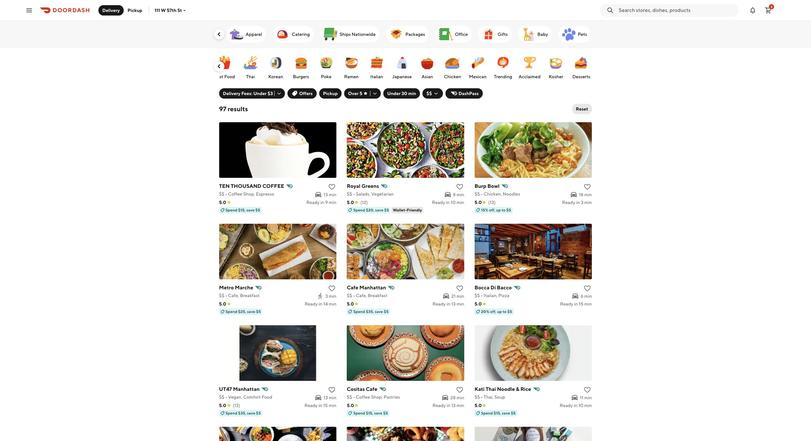 Task type: describe. For each thing, give the bounding box(es) containing it.
pets
[[578, 32, 587, 37]]

57th
[[167, 8, 177, 13]]

28
[[451, 396, 456, 401]]

packages image
[[389, 27, 404, 42]]

spend for metro marche
[[226, 310, 237, 315]]

1 under from the left
[[253, 91, 267, 96]]

packages
[[406, 32, 425, 37]]

baby link
[[518, 26, 552, 43]]

burp bowl
[[475, 183, 500, 189]]

trending
[[494, 74, 512, 79]]

ready in 14 min
[[305, 302, 337, 307]]

ready for royal greens
[[432, 200, 445, 205]]

1 vertical spatial thai
[[486, 387, 496, 393]]

$$ • coffee shop, pastries
[[347, 395, 400, 400]]

• for royal
[[353, 192, 355, 197]]

w
[[161, 8, 166, 13]]

greens
[[362, 183, 379, 189]]

ten
[[219, 183, 230, 189]]

3 for 3
[[771, 5, 773, 9]]

9
[[325, 200, 328, 205]]

• for cafe
[[353, 293, 355, 299]]

0 vertical spatial cafe
[[347, 285, 359, 291]]

$$ for ten thousand coffee
[[219, 192, 224, 197]]

1 horizontal spatial cafe
[[366, 387, 378, 393]]

spend for ut47 manhattan
[[226, 411, 237, 416]]

catering
[[292, 32, 310, 37]]

$5 for cositas cafe
[[383, 411, 388, 416]]

• for kati
[[481, 395, 483, 400]]

5.0 left (12) on the left of page
[[347, 200, 354, 205]]

spend $15, save $5 for thousand
[[226, 208, 260, 213]]

burp
[[475, 183, 487, 189]]

spend down (12) on the left of page
[[353, 208, 365, 213]]

italian
[[371, 74, 383, 79]]

dashpass
[[459, 91, 479, 96]]

3 for 3 min
[[325, 294, 328, 299]]

gifts image
[[481, 27, 497, 42]]

8 min
[[453, 192, 464, 198]]

$$ • vegan, comfort food
[[219, 395, 272, 400]]

pets image
[[561, 27, 577, 42]]

18 min
[[579, 192, 592, 198]]

office
[[455, 32, 468, 37]]

open menu image
[[25, 6, 33, 14]]

save for kati thai noodle & rice
[[502, 411, 510, 416]]

ut47
[[219, 387, 232, 393]]

ready in 9 min
[[307, 200, 337, 205]]

$5 for kati thai noodle & rice
[[511, 411, 516, 416]]

ready for bocca di bacco
[[560, 302, 574, 307]]

up for bowl
[[496, 208, 501, 213]]

5.0 for bocca di bacco
[[475, 302, 482, 307]]

spend for kati thai noodle & rice
[[481, 411, 493, 416]]

in for ten thousand coffee
[[321, 200, 324, 205]]

offers
[[299, 91, 313, 96]]

bocca di bacco
[[475, 285, 512, 291]]

click to add this store to your saved list image for ut47 manhattan
[[328, 387, 336, 395]]

st
[[177, 8, 182, 13]]

ships nationwide
[[340, 32, 376, 37]]

pets link
[[559, 26, 591, 43]]

21 min
[[452, 294, 464, 299]]

off, for bowl
[[489, 208, 495, 213]]

(13) for manhattan
[[233, 404, 240, 409]]

royal greens
[[347, 183, 379, 189]]

$5 for ut47 manhattan
[[256, 411, 261, 416]]

ready for burp bowl
[[562, 200, 576, 205]]

$$ for burp bowl
[[475, 192, 480, 197]]

under inside button
[[387, 91, 401, 96]]

cafe manhattan
[[347, 285, 386, 291]]

over
[[348, 91, 359, 96]]

under 30 min button
[[384, 88, 420, 99]]

ut47 manhattan
[[219, 387, 260, 393]]

delivery button
[[98, 5, 124, 15]]

11
[[580, 396, 584, 401]]

up for di
[[497, 310, 502, 315]]

cafe, for marche
[[228, 293, 239, 299]]

ready for metro marche
[[305, 302, 318, 307]]

save for ten thousand coffee
[[246, 208, 255, 213]]

delivery fees: under $3
[[223, 91, 273, 96]]

97 results
[[219, 105, 248, 113]]

save for metro marche
[[247, 310, 255, 315]]

bocca
[[475, 285, 490, 291]]

$5 for ten thousand coffee
[[255, 208, 260, 213]]

pickup for the right pickup button
[[323, 91, 338, 96]]

offers button
[[288, 88, 317, 99]]

in for metro marche
[[319, 302, 323, 307]]

111 w 57th st button
[[155, 8, 187, 13]]

spend for cositas cafe
[[353, 411, 365, 416]]

comfort
[[243, 395, 261, 400]]

• for bocca
[[481, 293, 483, 299]]

office link
[[436, 26, 472, 43]]

$3
[[268, 91, 273, 96]]

• for burp
[[481, 192, 483, 197]]

• for ten
[[225, 192, 227, 197]]

$5 for cafe manhattan
[[384, 310, 389, 315]]

$$ for cafe manhattan
[[347, 293, 352, 299]]

noodle
[[497, 387, 515, 393]]

spend $35, save $5 for cafe
[[353, 310, 389, 315]]

ready for kati thai noodle & rice
[[560, 404, 573, 409]]

2 previous button of carousel image from the top
[[216, 63, 222, 70]]

coffee
[[263, 183, 284, 189]]

vegan,
[[228, 395, 242, 400]]

97
[[219, 105, 226, 113]]

in for ut47 manhattan
[[319, 404, 323, 409]]

catering link
[[273, 26, 314, 43]]

royal
[[347, 183, 361, 189]]

gifts
[[498, 32, 508, 37]]

$$ • cafe, breakfast for manhattan
[[347, 293, 388, 299]]

kati thai noodle & rice
[[475, 387, 531, 393]]

$$ for metro marche
[[219, 293, 224, 299]]

ready for ten thousand coffee
[[307, 200, 320, 205]]

$$ • coffee shop, espresso
[[219, 192, 274, 197]]

baby
[[538, 32, 548, 37]]

espresso
[[256, 192, 274, 197]]

13 min for ten thousand coffee
[[324, 192, 337, 198]]

soup
[[495, 395, 505, 400]]

13 min for ut47 manhattan
[[324, 396, 337, 401]]

chicken
[[444, 74, 461, 79]]

under 30 min
[[387, 91, 416, 96]]

wallet-
[[393, 208, 407, 213]]

thousand
[[231, 183, 261, 189]]

salads,
[[356, 192, 370, 197]]

$$ • thai, soup
[[475, 395, 505, 400]]

Store search: begin typing to search for stores available on DoorDash text field
[[619, 7, 735, 14]]

ready in 3 min
[[562, 200, 592, 205]]

spend $15, save $5 for thai
[[481, 411, 516, 416]]

pizza
[[499, 293, 510, 299]]

metro marche
[[219, 285, 253, 291]]

manhattan for ut47 manhattan
[[233, 387, 260, 393]]

desserts
[[573, 74, 590, 79]]

fast food
[[215, 74, 235, 79]]

$$ • cafe, breakfast for marche
[[219, 293, 260, 299]]

chicken,
[[484, 192, 502, 197]]

shop, for cafe
[[371, 395, 383, 400]]

click to add this store to your saved list image for ten thousand coffee
[[328, 183, 336, 191]]

poke
[[321, 74, 332, 79]]

save for cositas cafe
[[374, 411, 383, 416]]

manhattan for cafe manhattan
[[360, 285, 386, 291]]

save for ut47 manhattan
[[247, 411, 255, 416]]

reset
[[576, 107, 588, 112]]

breakfast for metro marche
[[240, 293, 260, 299]]

5
[[360, 91, 362, 96]]

cafe, for manhattan
[[356, 293, 367, 299]]

$15, for thai
[[494, 411, 501, 416]]

1 horizontal spatial 3
[[581, 200, 584, 205]]

(13) for bowl
[[488, 200, 496, 205]]

$5 down noodles
[[507, 208, 511, 213]]

wallet-friendly
[[393, 208, 422, 213]]

min inside button
[[408, 91, 416, 96]]

mexican
[[469, 74, 487, 79]]

30
[[402, 91, 408, 96]]

save for cafe manhattan
[[375, 310, 383, 315]]

click to add this store to your saved list image for metro marche
[[328, 285, 336, 293]]

$15, for cafe
[[366, 411, 373, 416]]

nationwide
[[352, 32, 376, 37]]

rice
[[521, 387, 531, 393]]



Task type: locate. For each thing, give the bounding box(es) containing it.
office image
[[438, 27, 454, 42]]

spend down thai,
[[481, 411, 493, 416]]

pastries
[[384, 395, 400, 400]]

0 vertical spatial pickup button
[[124, 5, 146, 15]]

$5
[[255, 208, 260, 213], [384, 208, 389, 213], [507, 208, 511, 213], [256, 310, 261, 315], [384, 310, 389, 315], [508, 310, 512, 315], [256, 411, 261, 416], [383, 411, 388, 416], [511, 411, 516, 416]]

save
[[246, 208, 255, 213], [375, 208, 384, 213], [247, 310, 255, 315], [375, 310, 383, 315], [247, 411, 255, 416], [374, 411, 383, 416], [502, 411, 510, 416]]

$35, for cafe
[[366, 310, 374, 315]]

0 horizontal spatial ready in 15 min
[[305, 404, 337, 409]]

0 horizontal spatial spend $35, save $5
[[226, 411, 261, 416]]

• down the 'ten'
[[225, 192, 227, 197]]

to for bocca di bacco
[[503, 310, 507, 315]]

2 horizontal spatial 3
[[771, 5, 773, 9]]

0 horizontal spatial thai
[[246, 74, 255, 79]]

1 horizontal spatial $35,
[[366, 310, 374, 315]]

1 previous button of carousel image from the top
[[216, 31, 222, 38]]

to for burp bowl
[[502, 208, 506, 213]]

$5 down espresso
[[255, 208, 260, 213]]

0 horizontal spatial $35,
[[238, 411, 246, 416]]

ready in 10 min for royal greens
[[432, 200, 464, 205]]

$$ for kati thai noodle & rice
[[475, 395, 480, 400]]

spend for cafe manhattan
[[353, 310, 365, 315]]

1 vertical spatial ready in 10 min
[[560, 404, 592, 409]]

1 vertical spatial to
[[503, 310, 507, 315]]

0 vertical spatial ready in 10 min
[[432, 200, 464, 205]]

reset button
[[572, 104, 592, 114]]

5.0 for kati thai noodle & rice
[[475, 404, 482, 409]]

coffee for thousand
[[228, 192, 242, 197]]

save down $$ • coffee shop, espresso
[[246, 208, 255, 213]]

$5 left wallet-
[[384, 208, 389, 213]]

in
[[321, 200, 324, 205], [446, 200, 450, 205], [576, 200, 580, 205], [319, 302, 323, 307], [447, 302, 451, 307], [574, 302, 578, 307], [319, 404, 323, 409], [447, 404, 451, 409], [574, 404, 578, 409]]

ready in 15 min
[[560, 302, 592, 307], [305, 404, 337, 409]]

$$ down cositas
[[347, 395, 352, 400]]

click to add this store to your saved list image up 6 min
[[584, 285, 592, 293]]

cositas cafe
[[347, 387, 378, 393]]

$$ for cositas cafe
[[347, 395, 352, 400]]

$$ down the 'ten'
[[219, 192, 224, 197]]

0 vertical spatial $35,
[[366, 310, 374, 315]]

$$ • chicken, noodles
[[475, 192, 520, 197]]

previous button of carousel image left apparel image
[[216, 31, 222, 38]]

2 vertical spatial 3
[[325, 294, 328, 299]]

in for kati thai noodle & rice
[[574, 404, 578, 409]]

1 horizontal spatial 10
[[579, 404, 584, 409]]

3 min
[[325, 294, 337, 299]]

1 horizontal spatial thai
[[486, 387, 496, 393]]

5.0 down cositas
[[347, 404, 354, 409]]

(13) down vegan,
[[233, 404, 240, 409]]

fees:
[[241, 91, 253, 96]]

$$ • cafe, breakfast down metro marche
[[219, 293, 260, 299]]

apparel link
[[226, 26, 266, 43]]

trending link
[[492, 52, 514, 81]]

0 horizontal spatial 10
[[451, 200, 456, 205]]

0 horizontal spatial 15
[[323, 404, 328, 409]]

pickup
[[128, 8, 142, 13], [323, 91, 338, 96]]

min
[[408, 91, 416, 96], [329, 192, 337, 198], [457, 192, 464, 198], [585, 192, 592, 198], [329, 200, 337, 205], [457, 200, 464, 205], [585, 200, 592, 205], [329, 294, 337, 299], [457, 294, 464, 299], [585, 294, 592, 299], [329, 302, 337, 307], [457, 302, 464, 307], [585, 302, 592, 307], [329, 396, 337, 401], [457, 396, 464, 401], [585, 396, 592, 401], [329, 404, 337, 409], [457, 404, 464, 409], [585, 404, 592, 409]]

1 vertical spatial spend $35, save $5
[[226, 411, 261, 416]]

up
[[496, 208, 501, 213], [497, 310, 502, 315]]

italian,
[[484, 293, 498, 299]]

1 vertical spatial shop,
[[371, 395, 383, 400]]

food
[[224, 74, 235, 79], [262, 395, 272, 400]]

0 horizontal spatial shop,
[[243, 192, 255, 197]]

click to add this store to your saved list image up 21 min
[[456, 285, 464, 293]]

save right '$20,' at the top of the page
[[375, 208, 384, 213]]

spend $35, save $5 for ut47
[[226, 411, 261, 416]]

in for bocca di bacco
[[574, 302, 578, 307]]

1 vertical spatial delivery
[[223, 91, 241, 96]]

5.0 for ten thousand coffee
[[219, 200, 226, 205]]

1 horizontal spatial (13)
[[488, 200, 496, 205]]

$15, down $$ • coffee shop, espresso
[[238, 208, 246, 213]]

0 vertical spatial thai
[[246, 74, 255, 79]]

1 vertical spatial coffee
[[356, 395, 370, 400]]

off, right 20%
[[490, 310, 496, 315]]

0 vertical spatial 10
[[451, 200, 456, 205]]

• for ut47
[[225, 395, 227, 400]]

0 vertical spatial manhattan
[[360, 285, 386, 291]]

delivery for delivery fees: under $3
[[223, 91, 241, 96]]

spend left $25,
[[226, 310, 237, 315]]

2 horizontal spatial $15,
[[494, 411, 501, 416]]

$15, down soup
[[494, 411, 501, 416]]

off, right the 15%
[[489, 208, 495, 213]]

0 vertical spatial ready in 13 min
[[433, 302, 464, 307]]

0 vertical spatial spend $35, save $5
[[353, 310, 389, 315]]

3 inside button
[[771, 5, 773, 9]]

5.0 up the 15%
[[475, 200, 482, 205]]

0 vertical spatial food
[[224, 74, 235, 79]]

0 horizontal spatial cafe,
[[228, 293, 239, 299]]

1 horizontal spatial $15,
[[366, 411, 373, 416]]

pickup down poke
[[323, 91, 338, 96]]

• down cafe manhattan
[[353, 293, 355, 299]]

•
[[225, 192, 227, 197], [353, 192, 355, 197], [481, 192, 483, 197], [225, 293, 227, 299], [353, 293, 355, 299], [481, 293, 483, 299], [225, 395, 227, 400], [353, 395, 355, 400], [481, 395, 483, 400]]

1 vertical spatial 3
[[581, 200, 584, 205]]

20% off, up to $5
[[481, 310, 512, 315]]

baby image
[[521, 27, 536, 42]]

food right the fast
[[224, 74, 235, 79]]

0 horizontal spatial cafe
[[347, 285, 359, 291]]

1 horizontal spatial under
[[387, 91, 401, 96]]

click to add this store to your saved list image for cositas cafe
[[456, 387, 464, 395]]

• down royal on the left top
[[353, 192, 355, 197]]

ready in 13 min for cafe manhattan
[[433, 302, 464, 307]]

1 horizontal spatial delivery
[[223, 91, 241, 96]]

$$ for bocca di bacco
[[475, 293, 480, 299]]

to down $$ • chicken, noodles
[[502, 208, 506, 213]]

$$ down metro
[[219, 293, 224, 299]]

$35, for ut47
[[238, 411, 246, 416]]

• for cositas
[[353, 395, 355, 400]]

1 vertical spatial ready in 15 min
[[305, 404, 337, 409]]

2 under from the left
[[387, 91, 401, 96]]

spend $15, save $5 down $$ • coffee shop, espresso
[[226, 208, 260, 213]]

ready for cafe manhattan
[[433, 302, 446, 307]]

spend
[[226, 208, 237, 213], [353, 208, 365, 213], [226, 310, 237, 315], [353, 310, 365, 315], [226, 411, 237, 416], [353, 411, 365, 416], [481, 411, 493, 416]]

15 for ut47 manhattan
[[323, 404, 328, 409]]

shop, left pastries
[[371, 395, 383, 400]]

2 horizontal spatial spend $15, save $5
[[481, 411, 516, 416]]

$$ • italian, pizza
[[475, 293, 510, 299]]

previous button of carousel image up the fast
[[216, 63, 222, 70]]

catering image
[[275, 27, 291, 42]]

1 horizontal spatial manhattan
[[360, 285, 386, 291]]

click to add this store to your saved list image for burp bowl
[[584, 183, 592, 191]]

0 vertical spatial (13)
[[488, 200, 496, 205]]

spend $15, save $5
[[226, 208, 260, 213], [353, 411, 388, 416], [481, 411, 516, 416]]

5.0 for cafe manhattan
[[347, 302, 354, 307]]

0 vertical spatial 13 min
[[324, 192, 337, 198]]

pickup button
[[124, 5, 146, 15], [319, 88, 342, 99]]

apparel
[[246, 32, 262, 37]]

5.0 down cafe manhattan
[[347, 302, 354, 307]]

5.0 down metro
[[219, 302, 226, 307]]

0 horizontal spatial 3
[[325, 294, 328, 299]]

2 $$ • cafe, breakfast from the left
[[347, 293, 388, 299]]

0 horizontal spatial pickup
[[128, 8, 142, 13]]

$$ down 'ut47'
[[219, 395, 224, 400]]

1 horizontal spatial spend $35, save $5
[[353, 310, 389, 315]]

kati
[[475, 387, 485, 393]]

cositas
[[347, 387, 365, 393]]

1 vertical spatial pickup button
[[319, 88, 342, 99]]

$$ down asian
[[427, 91, 432, 96]]

• down 'ut47'
[[225, 395, 227, 400]]

asian
[[422, 74, 433, 79]]

bacco
[[497, 285, 512, 291]]

2 items, open order cart image
[[765, 6, 773, 14]]

cafe, down cafe manhattan
[[356, 293, 367, 299]]

1 horizontal spatial breakfast
[[368, 293, 388, 299]]

0 horizontal spatial $$ • cafe, breakfast
[[219, 293, 260, 299]]

delivery inside button
[[102, 8, 120, 13]]

2 ready in 13 min from the top
[[433, 404, 464, 409]]

0 horizontal spatial spend $15, save $5
[[226, 208, 260, 213]]

5.0 down 'ut47'
[[219, 404, 226, 409]]

6 min
[[581, 294, 592, 299]]

packages link
[[386, 26, 429, 43]]

3 right notification bell 'image' on the top
[[771, 5, 773, 9]]

15
[[579, 302, 584, 307], [323, 404, 328, 409]]

off, for di
[[490, 310, 496, 315]]

0 vertical spatial to
[[502, 208, 506, 213]]

3 up '14'
[[325, 294, 328, 299]]

acclaimed link
[[518, 52, 542, 81]]

3 down '18'
[[581, 200, 584, 205]]

save right $25,
[[247, 310, 255, 315]]

pickup left 111
[[128, 8, 142, 13]]

0 horizontal spatial breakfast
[[240, 293, 260, 299]]

0 vertical spatial previous button of carousel image
[[216, 31, 222, 38]]

under left 30
[[387, 91, 401, 96]]

ready in 10 min
[[432, 200, 464, 205], [560, 404, 592, 409]]

$$ button
[[423, 88, 443, 99]]

to down the pizza
[[503, 310, 507, 315]]

1 horizontal spatial spend $15, save $5
[[353, 411, 388, 416]]

fast
[[215, 74, 223, 79]]

28 min
[[451, 396, 464, 401]]

$$ down the kati
[[475, 395, 480, 400]]

10 down 11
[[579, 404, 584, 409]]

thai up delivery fees: under $3
[[246, 74, 255, 79]]

1 vertical spatial manhattan
[[233, 387, 260, 393]]

10
[[451, 200, 456, 205], [579, 404, 584, 409]]

click to add this store to your saved list image
[[328, 285, 336, 293], [328, 387, 336, 395], [456, 387, 464, 395]]

0 horizontal spatial manhattan
[[233, 387, 260, 393]]

save down cafe manhattan
[[375, 310, 383, 315]]

shop, down ten thousand coffee
[[243, 192, 255, 197]]

1 horizontal spatial ready in 10 min
[[560, 404, 592, 409]]

$15, for thousand
[[238, 208, 246, 213]]

pickup button down poke
[[319, 88, 342, 99]]

$$ for royal greens
[[347, 192, 352, 197]]

click to add this store to your saved list image for cafe manhattan
[[456, 285, 464, 293]]

results
[[228, 105, 248, 113]]

japanese
[[392, 74, 412, 79]]

• down bocca
[[481, 293, 483, 299]]

0 vertical spatial 15
[[579, 302, 584, 307]]

0 vertical spatial off,
[[489, 208, 495, 213]]

5.0 down the 'ten'
[[219, 200, 226, 205]]

1 vertical spatial 13 min
[[324, 396, 337, 401]]

2 cafe, from the left
[[356, 293, 367, 299]]

di
[[491, 285, 496, 291]]

pickup button left 111
[[124, 5, 146, 15]]

1 horizontal spatial 15
[[579, 302, 584, 307]]

0 horizontal spatial pickup button
[[124, 5, 146, 15]]

(12)
[[361, 200, 368, 205]]

1 horizontal spatial food
[[262, 395, 272, 400]]

in for cositas cafe
[[447, 404, 451, 409]]

1 vertical spatial pickup
[[323, 91, 338, 96]]

5.0 for metro marche
[[219, 302, 226, 307]]

ships nationwide link
[[320, 26, 380, 43]]

click to add this store to your saved list image up "ready in 9 min"
[[328, 183, 336, 191]]

13
[[324, 192, 328, 198], [452, 302, 456, 307], [324, 396, 328, 401], [452, 404, 456, 409]]

metro
[[219, 285, 234, 291]]

11 min
[[580, 396, 592, 401]]

gifts link
[[478, 26, 512, 43]]

1 vertical spatial $35,
[[238, 411, 246, 416]]

$25,
[[238, 310, 246, 315]]

• for metro
[[225, 293, 227, 299]]

1 vertical spatial up
[[497, 310, 502, 315]]

click to add this store to your saved list image up 18 min
[[584, 183, 592, 191]]

0 vertical spatial delivery
[[102, 8, 120, 13]]

0 horizontal spatial coffee
[[228, 192, 242, 197]]

breakfast
[[240, 293, 260, 299], [368, 293, 388, 299]]

ready in 15 min for bocca di bacco
[[560, 302, 592, 307]]

0 vertical spatial up
[[496, 208, 501, 213]]

ready in 15 min for ut47 manhattan
[[305, 404, 337, 409]]

$$ down bocca
[[475, 293, 480, 299]]

delivery
[[102, 8, 120, 13], [223, 91, 241, 96]]

18
[[579, 192, 584, 198]]

&
[[516, 387, 520, 393]]

1 horizontal spatial shop,
[[371, 395, 383, 400]]

breakfast down cafe manhattan
[[368, 293, 388, 299]]

$35,
[[366, 310, 374, 315], [238, 411, 246, 416]]

save down comfort at the left of page
[[247, 411, 255, 416]]

spend down the $$ • coffee shop, pastries
[[353, 411, 365, 416]]

notification bell image
[[749, 6, 757, 14]]

$5 down pastries
[[383, 411, 388, 416]]

$$ • cafe, breakfast down cafe manhattan
[[347, 293, 388, 299]]

0 vertical spatial coffee
[[228, 192, 242, 197]]

10 for royal greens
[[451, 200, 456, 205]]

5.0 down $$ • thai, soup
[[475, 404, 482, 409]]

15%
[[481, 208, 489, 213]]

13 min
[[324, 192, 337, 198], [324, 396, 337, 401]]

1 horizontal spatial coffee
[[356, 395, 370, 400]]

1 breakfast from the left
[[240, 293, 260, 299]]

dashpass button
[[446, 88, 483, 99]]

spend $35, save $5 down cafe manhattan
[[353, 310, 389, 315]]

$35, down cafe manhattan
[[366, 310, 374, 315]]

1 ready in 13 min from the top
[[433, 302, 464, 307]]

$$ for ut47 manhattan
[[219, 395, 224, 400]]

spend $15, save $5 down the $$ • coffee shop, pastries
[[353, 411, 388, 416]]

apparel image
[[229, 27, 244, 42]]

ready in 13 min
[[433, 302, 464, 307], [433, 404, 464, 409]]

1 horizontal spatial pickup
[[323, 91, 338, 96]]

click to add this store to your saved list image for royal greens
[[456, 183, 464, 191]]

• down burp
[[481, 192, 483, 197]]

click to add this store to your saved list image up 3 min in the left of the page
[[328, 285, 336, 293]]

ready in 10 min for kati thai noodle & rice
[[560, 404, 592, 409]]

1 vertical spatial off,
[[490, 310, 496, 315]]

(13) down "chicken,"
[[488, 200, 496, 205]]

$$ right 3 min in the left of the page
[[347, 293, 352, 299]]

coffee down cositas cafe
[[356, 395, 370, 400]]

2 13 min from the top
[[324, 396, 337, 401]]

0 horizontal spatial delivery
[[102, 8, 120, 13]]

spend $15, save $5 for cafe
[[353, 411, 388, 416]]

$$ down burp
[[475, 192, 480, 197]]

click to add this store to your saved list image up 11 min
[[584, 387, 592, 395]]

1 $$ • cafe, breakfast from the left
[[219, 293, 260, 299]]

1 horizontal spatial pickup button
[[319, 88, 342, 99]]

breakfast for cafe manhattan
[[368, 293, 388, 299]]

click to add this store to your saved list image for bocca di bacco
[[584, 285, 592, 293]]

$5 down the pizza
[[508, 310, 512, 315]]

over 5
[[348, 91, 362, 96]]

click to add this store to your saved list image up 8 min
[[456, 183, 464, 191]]

ready
[[307, 200, 320, 205], [432, 200, 445, 205], [562, 200, 576, 205], [305, 302, 318, 307], [433, 302, 446, 307], [560, 302, 574, 307], [305, 404, 318, 409], [433, 404, 446, 409], [560, 404, 573, 409]]

0 horizontal spatial ready in 10 min
[[432, 200, 464, 205]]

$20,
[[366, 208, 375, 213]]

save down the $$ • coffee shop, pastries
[[374, 411, 383, 416]]

bowl
[[488, 183, 500, 189]]

5.0 for cositas cafe
[[347, 404, 354, 409]]

in for burp bowl
[[576, 200, 580, 205]]

$35, down $$ • vegan, comfort food
[[238, 411, 246, 416]]

breakfast down marche
[[240, 293, 260, 299]]

2 breakfast from the left
[[368, 293, 388, 299]]

korean
[[268, 74, 283, 79]]

0 vertical spatial pickup
[[128, 8, 142, 13]]

ready in 13 min down "28"
[[433, 404, 464, 409]]

noodles
[[503, 192, 520, 197]]

click to add this store to your saved list image up 28 min
[[456, 387, 464, 395]]

0 horizontal spatial food
[[224, 74, 235, 79]]

$$ down royal on the left top
[[347, 192, 352, 197]]

delivery for delivery
[[102, 8, 120, 13]]

1 vertical spatial (13)
[[233, 404, 240, 409]]

ready for ut47 manhattan
[[305, 404, 318, 409]]

in for royal greens
[[446, 200, 450, 205]]

click to add this store to your saved list image for kati thai noodle & rice
[[584, 387, 592, 395]]

shop, for thousand
[[243, 192, 255, 197]]

$5 for metro marche
[[256, 310, 261, 315]]

spend for ten thousand coffee
[[226, 208, 237, 213]]

5.0 up 20%
[[475, 302, 482, 307]]

0 vertical spatial ready in 15 min
[[560, 302, 592, 307]]

$$ inside $$ button
[[427, 91, 432, 96]]

ready in 10 min down 11
[[560, 404, 592, 409]]

1 horizontal spatial $$ • cafe, breakfast
[[347, 293, 388, 299]]

1 horizontal spatial ready in 15 min
[[560, 302, 592, 307]]

spend down $$ • coffee shop, espresso
[[226, 208, 237, 213]]

1 cafe, from the left
[[228, 293, 239, 299]]

$$ • cafe, breakfast
[[219, 293, 260, 299], [347, 293, 388, 299]]

1 13 min from the top
[[324, 192, 337, 198]]

1 vertical spatial 10
[[579, 404, 584, 409]]

1 vertical spatial previous button of carousel image
[[216, 63, 222, 70]]

• left thai,
[[481, 395, 483, 400]]

$15,
[[238, 208, 246, 213], [366, 411, 373, 416], [494, 411, 501, 416]]

ready for cositas cafe
[[433, 404, 446, 409]]

$15, down the $$ • coffee shop, pastries
[[366, 411, 373, 416]]

coffee for cafe
[[356, 395, 370, 400]]

1 horizontal spatial cafe,
[[356, 293, 367, 299]]

ready in 13 min for cositas cafe
[[433, 404, 464, 409]]

thai,
[[484, 395, 494, 400]]

0 horizontal spatial under
[[253, 91, 267, 96]]

0 horizontal spatial $15,
[[238, 208, 246, 213]]

1 vertical spatial 15
[[323, 404, 328, 409]]

food right comfort at the left of page
[[262, 395, 272, 400]]

1 vertical spatial food
[[262, 395, 272, 400]]

1 vertical spatial cafe
[[366, 387, 378, 393]]

spend $15, save $5 down soup
[[481, 411, 516, 416]]

10 down 8 at the right
[[451, 200, 456, 205]]

1 vertical spatial ready in 13 min
[[433, 404, 464, 409]]

up right the 15%
[[496, 208, 501, 213]]

0 horizontal spatial (13)
[[233, 404, 240, 409]]

spend down cafe manhattan
[[353, 310, 365, 315]]

save down soup
[[502, 411, 510, 416]]

pickup for top pickup button
[[128, 8, 142, 13]]

20%
[[481, 310, 490, 315]]

6
[[581, 294, 584, 299]]

thai up $$ • thai, soup
[[486, 387, 496, 393]]

coffee down the 'ten'
[[228, 192, 242, 197]]

under left $3
[[253, 91, 267, 96]]

vegetarian
[[371, 192, 394, 197]]

ships nationwide image
[[323, 27, 338, 42]]

0 vertical spatial shop,
[[243, 192, 255, 197]]

click to add this store to your saved list image left cositas
[[328, 387, 336, 395]]

$5 down comfort at the left of page
[[256, 411, 261, 416]]

0 vertical spatial 3
[[771, 5, 773, 9]]

previous button of carousel image
[[216, 31, 222, 38], [216, 63, 222, 70]]

ready in 13 min down 21
[[433, 302, 464, 307]]

up right 20%
[[497, 310, 502, 315]]

click to add this store to your saved list image
[[328, 183, 336, 191], [456, 183, 464, 191], [584, 183, 592, 191], [456, 285, 464, 293], [584, 285, 592, 293], [584, 387, 592, 395]]

21
[[452, 294, 456, 299]]



Task type: vqa. For each thing, say whether or not it's contained in the screenshot.
save for Metro Marche
yes



